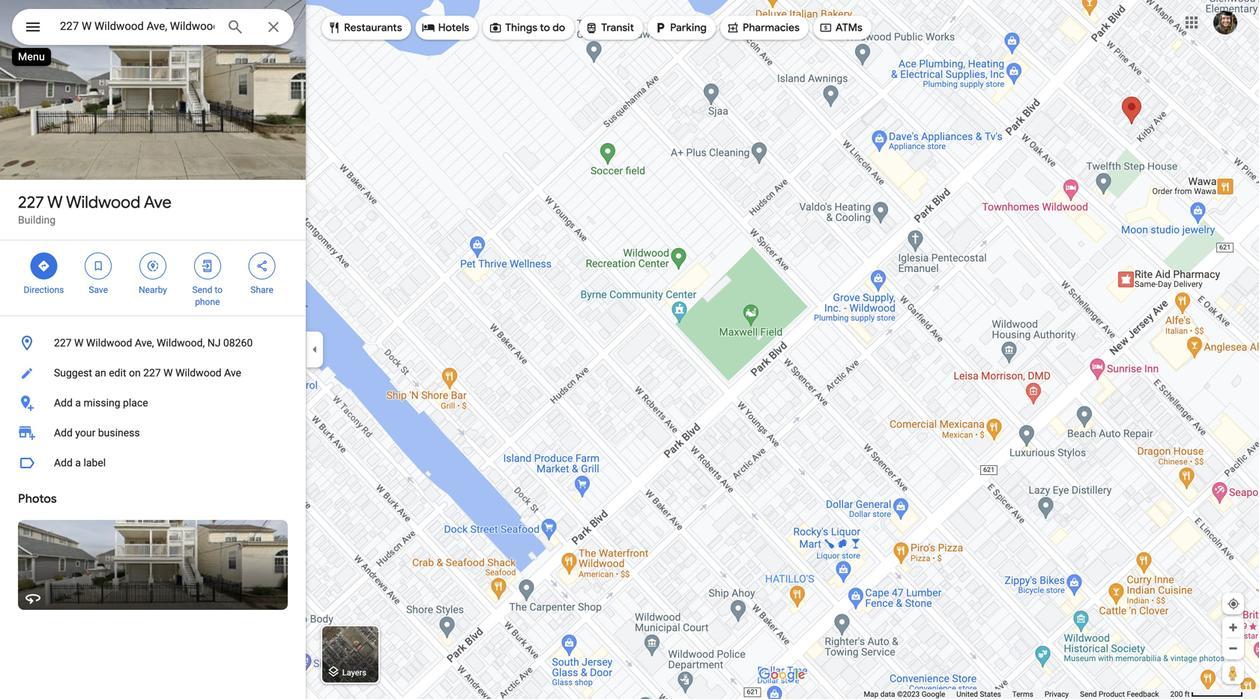 Task type: vqa. For each thing, say whether or not it's contained in the screenshot.


Task type: locate. For each thing, give the bounding box(es) containing it.
add left the "label"
[[54, 457, 73, 469]]

add left your
[[54, 427, 73, 439]]

1 horizontal spatial w
[[74, 337, 84, 349]]

1 horizontal spatial to
[[540, 21, 550, 34]]

1 vertical spatial send
[[1081, 690, 1098, 699]]

send up phone
[[192, 285, 213, 295]]

w up suggest
[[74, 337, 84, 349]]

transit
[[602, 21, 635, 34]]

wildwood up the edit
[[86, 337, 132, 349]]

add for add your business
[[54, 427, 73, 439]]


[[489, 19, 503, 36]]

0 vertical spatial add
[[54, 397, 73, 409]]

phone
[[195, 297, 220, 307]]


[[37, 258, 51, 274]]

add
[[54, 397, 73, 409], [54, 427, 73, 439], [54, 457, 73, 469]]

227 up suggest
[[54, 337, 72, 349]]

1 vertical spatial ave
[[224, 367, 241, 379]]

nj
[[208, 337, 221, 349]]

0 vertical spatial ave
[[144, 192, 172, 213]]

200 ft
[[1171, 690, 1191, 699]]

3 add from the top
[[54, 457, 73, 469]]

227 inside button
[[143, 367, 161, 379]]

send inside send product feedback 'button'
[[1081, 690, 1098, 699]]

suggest
[[54, 367, 92, 379]]

wildwood down nj
[[176, 367, 222, 379]]

 parking
[[654, 19, 707, 36]]

add for add a label
[[54, 457, 73, 469]]

2 add from the top
[[54, 427, 73, 439]]

0 vertical spatial send
[[192, 285, 213, 295]]

to up phone
[[215, 285, 223, 295]]

 transit
[[585, 19, 635, 36]]

0 horizontal spatial to
[[215, 285, 223, 295]]

227 w wildwood ave, wildwood, nj 08260
[[54, 337, 253, 349]]

to
[[540, 21, 550, 34], [215, 285, 223, 295]]

a left the "label"
[[75, 457, 81, 469]]

add your business
[[54, 427, 140, 439]]

w for ave
[[47, 192, 63, 213]]

1 add from the top
[[54, 397, 73, 409]]

footer
[[864, 690, 1171, 700]]

227 for ave,
[[54, 337, 72, 349]]

227 inside 227 w wildwood ave building
[[18, 192, 44, 213]]

2 horizontal spatial w
[[164, 367, 173, 379]]

2 vertical spatial add
[[54, 457, 73, 469]]

ft
[[1186, 690, 1191, 699]]

privacy button
[[1045, 690, 1070, 700]]

hotels
[[438, 21, 470, 34]]

to left do
[[540, 21, 550, 34]]

terms button
[[1013, 690, 1034, 700]]

0 vertical spatial w
[[47, 192, 63, 213]]

1 vertical spatial wildwood
[[86, 337, 132, 349]]

ave
[[144, 192, 172, 213], [224, 367, 241, 379]]

0 vertical spatial 227
[[18, 192, 44, 213]]

zoom in image
[[1228, 622, 1240, 634]]


[[201, 258, 214, 274]]

directions
[[24, 285, 64, 295]]

states
[[981, 690, 1002, 699]]

wildwood
[[66, 192, 141, 213], [86, 337, 132, 349], [176, 367, 222, 379]]

footer containing map data ©2023 google
[[864, 690, 1171, 700]]

227 right on
[[143, 367, 161, 379]]

save
[[89, 285, 108, 295]]


[[328, 19, 341, 36]]

1 vertical spatial add
[[54, 427, 73, 439]]

08260
[[223, 337, 253, 349]]

0 vertical spatial to
[[540, 21, 550, 34]]

ave inside button
[[224, 367, 241, 379]]

0 vertical spatial wildwood
[[66, 192, 141, 213]]

send left the product
[[1081, 690, 1098, 699]]

atms
[[836, 21, 863, 34]]

actions for 227 w wildwood ave region
[[0, 241, 306, 316]]

send for send product feedback
[[1081, 690, 1098, 699]]

share
[[251, 285, 274, 295]]

google account: giulia masi  
(giulia.masi@adept.ai) image
[[1214, 11, 1238, 35]]

2 horizontal spatial 227
[[143, 367, 161, 379]]

0 horizontal spatial w
[[47, 192, 63, 213]]

227 inside 'button'
[[54, 337, 72, 349]]

None field
[[60, 17, 214, 35]]

227 up building
[[18, 192, 44, 213]]

w up building
[[47, 192, 63, 213]]

footer inside google maps element
[[864, 690, 1171, 700]]

suggest an edit on 227 w wildwood ave button
[[0, 358, 306, 388]]

nearby
[[139, 285, 167, 295]]

1 vertical spatial to
[[215, 285, 223, 295]]

 restaurants
[[328, 19, 402, 36]]

2 vertical spatial wildwood
[[176, 367, 222, 379]]

add down suggest
[[54, 397, 73, 409]]


[[585, 19, 599, 36]]

0 vertical spatial a
[[75, 397, 81, 409]]

wildwood up 
[[66, 192, 141, 213]]

0 horizontal spatial send
[[192, 285, 213, 295]]

w inside 227 w wildwood ave building
[[47, 192, 63, 213]]

wildwood inside 227 w wildwood ave building
[[66, 192, 141, 213]]

send inside send to phone
[[192, 285, 213, 295]]

ave down 08260
[[224, 367, 241, 379]]

227 w wildwood ave building
[[18, 192, 172, 226]]

1 vertical spatial a
[[75, 457, 81, 469]]

w for ave,
[[74, 337, 84, 349]]

 search field
[[12, 9, 294, 48]]

a left missing
[[75, 397, 81, 409]]

0 horizontal spatial ave
[[144, 192, 172, 213]]

wildwood for ave
[[66, 192, 141, 213]]

w
[[47, 192, 63, 213], [74, 337, 84, 349], [164, 367, 173, 379]]

w down the wildwood,
[[164, 367, 173, 379]]


[[146, 258, 160, 274]]

1 horizontal spatial ave
[[224, 367, 241, 379]]

map data ©2023 google
[[864, 690, 946, 699]]

227
[[18, 192, 44, 213], [54, 337, 72, 349], [143, 367, 161, 379]]

add a missing place button
[[0, 388, 306, 418]]

2 vertical spatial 227
[[143, 367, 161, 379]]


[[654, 19, 668, 36]]

1 a from the top
[[75, 397, 81, 409]]

0 horizontal spatial 227
[[18, 192, 44, 213]]

2 a from the top
[[75, 457, 81, 469]]

add a missing place
[[54, 397, 148, 409]]

1 horizontal spatial 227
[[54, 337, 72, 349]]

w inside 'button'
[[74, 337, 84, 349]]

none field inside 227 w wildwood ave, wildwood, nj 08260 field
[[60, 17, 214, 35]]

1 vertical spatial w
[[74, 337, 84, 349]]

a
[[75, 397, 81, 409], [75, 457, 81, 469]]

send
[[192, 285, 213, 295], [1081, 690, 1098, 699]]

zoom out image
[[1228, 643, 1240, 655]]

wildwood inside 227 w wildwood ave, wildwood, nj 08260 'button'
[[86, 337, 132, 349]]

ave up 
[[144, 192, 172, 213]]

1 horizontal spatial send
[[1081, 690, 1098, 699]]

1 vertical spatial 227
[[54, 337, 72, 349]]

 hotels
[[422, 19, 470, 36]]

2 vertical spatial w
[[164, 367, 173, 379]]

your
[[75, 427, 96, 439]]

show your location image
[[1228, 598, 1241, 611]]


[[422, 19, 435, 36]]

 things to do
[[489, 19, 566, 36]]

google maps element
[[0, 0, 1260, 700]]



Task type: describe. For each thing, give the bounding box(es) containing it.
restaurants
[[344, 21, 402, 34]]

missing
[[84, 397, 120, 409]]


[[820, 19, 833, 36]]

building
[[18, 214, 56, 226]]


[[24, 16, 42, 38]]

business
[[98, 427, 140, 439]]

227 W Wildwood Ave, Wildwood, NJ 08260 field
[[12, 9, 294, 45]]

photos
[[18, 492, 57, 507]]

feedback
[[1128, 690, 1160, 699]]

200 ft button
[[1171, 690, 1244, 699]]

collapse side panel image
[[307, 342, 323, 358]]

add a label
[[54, 457, 106, 469]]

data
[[881, 690, 896, 699]]

to inside send to phone
[[215, 285, 223, 295]]

 button
[[12, 9, 54, 48]]

send product feedback button
[[1081, 690, 1160, 700]]

do
[[553, 21, 566, 34]]

united states button
[[957, 690, 1002, 700]]

 pharmacies
[[727, 19, 800, 36]]

an
[[95, 367, 106, 379]]

united states
[[957, 690, 1002, 699]]

ave,
[[135, 337, 154, 349]]

label
[[84, 457, 106, 469]]

add for add a missing place
[[54, 397, 73, 409]]

227 w wildwood ave, wildwood, nj 08260 button
[[0, 328, 306, 358]]

send to phone
[[192, 285, 223, 307]]

place
[[123, 397, 148, 409]]

layers
[[343, 669, 367, 678]]

send for send to phone
[[192, 285, 213, 295]]


[[92, 258, 105, 274]]


[[727, 19, 740, 36]]

w inside button
[[164, 367, 173, 379]]

a for missing
[[75, 397, 81, 409]]

things
[[506, 21, 538, 34]]


[[255, 258, 269, 274]]

pharmacies
[[743, 21, 800, 34]]

united
[[957, 690, 979, 699]]

 atms
[[820, 19, 863, 36]]

suggest an edit on 227 w wildwood ave
[[54, 367, 241, 379]]

parking
[[671, 21, 707, 34]]

add a label button
[[0, 448, 306, 478]]

227 for ave
[[18, 192, 44, 213]]

privacy
[[1045, 690, 1070, 699]]

edit
[[109, 367, 126, 379]]

200
[[1171, 690, 1184, 699]]

ave inside 227 w wildwood ave building
[[144, 192, 172, 213]]

terms
[[1013, 690, 1034, 699]]

a for label
[[75, 457, 81, 469]]

send product feedback
[[1081, 690, 1160, 699]]

show street view coverage image
[[1223, 662, 1245, 685]]

wildwood for ave,
[[86, 337, 132, 349]]

wildwood inside 'suggest an edit on 227 w wildwood ave' button
[[176, 367, 222, 379]]

227 w wildwood ave main content
[[0, 0, 306, 700]]

to inside  things to do
[[540, 21, 550, 34]]

©2023
[[898, 690, 920, 699]]

map
[[864, 690, 879, 699]]

google
[[922, 690, 946, 699]]

on
[[129, 367, 141, 379]]

product
[[1100, 690, 1126, 699]]

wildwood,
[[157, 337, 205, 349]]

add your business link
[[0, 418, 306, 448]]



